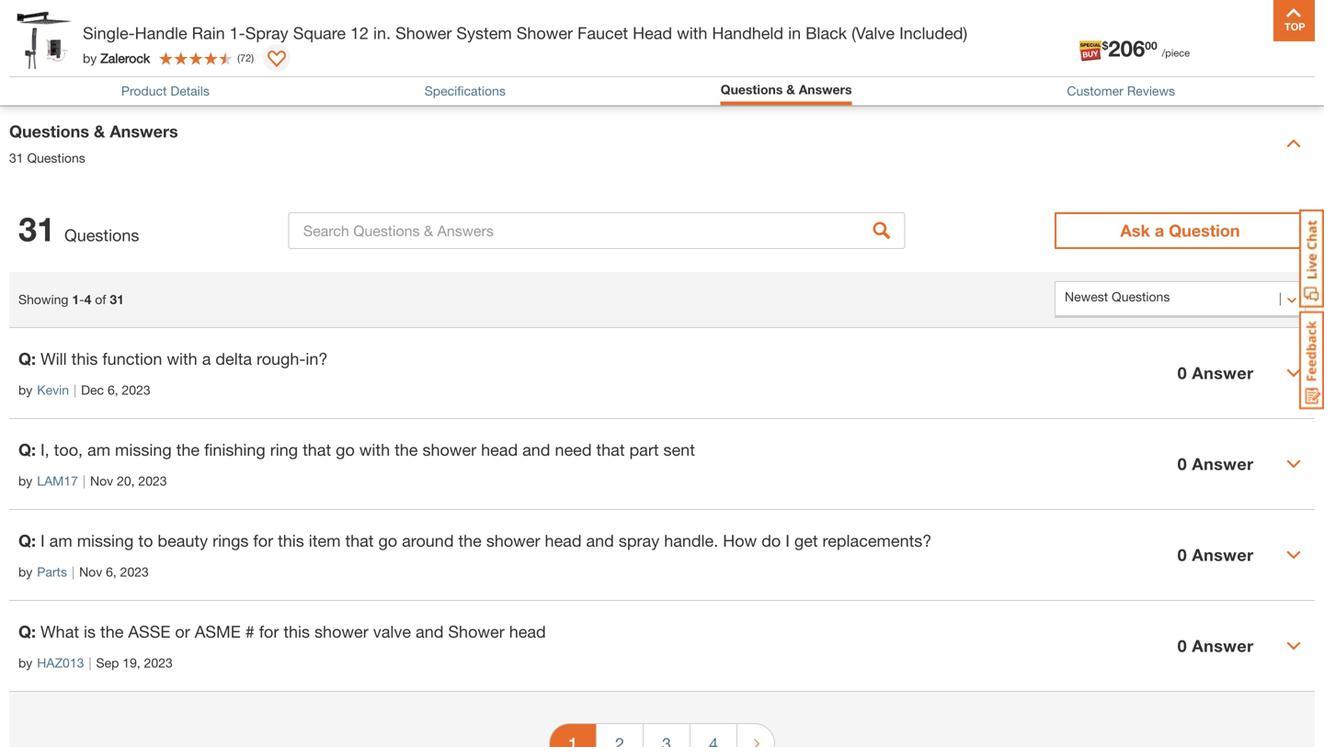 Task type: describe. For each thing, give the bounding box(es) containing it.
0 vertical spatial missing
[[115, 440, 172, 460]]

q: will this function with a delta rough-in?
[[18, 349, 328, 369]]

details
[[170, 83, 210, 99]]

kevin button
[[37, 381, 69, 400]]

0 vertical spatial go
[[336, 440, 355, 460]]

asse
[[128, 622, 171, 642]]

open drawer to view shop all image
[[952, 22, 974, 44]]

(
[[237, 52, 240, 64]]

w
[[118, 35, 131, 53]]

nov for missing
[[79, 565, 102, 580]]

12
[[351, 23, 369, 43]]

click to redirect to view my cart page image
[[1268, 22, 1290, 44]]

shower left faucet
[[517, 23, 573, 43]]

2 vertical spatial head
[[509, 622, 546, 642]]

0 vertical spatial head
[[481, 440, 518, 460]]

19,
[[123, 656, 141, 671]]

ask a question button
[[1055, 212, 1306, 249]]

too,
[[54, 440, 83, 460]]

)
[[251, 52, 254, 64]]

questions down handheld
[[721, 82, 783, 97]]

showing
[[18, 292, 68, 307]]

by for will
[[18, 383, 32, 398]]

caret image for q: i am missing to beauty rings for this item that go around the shower head and spray handle. how do i get replacements?
[[1287, 548, 1302, 563]]

single-
[[83, 23, 135, 43]]

function
[[102, 349, 162, 369]]

0 for shower
[[1178, 545, 1188, 565]]

product
[[121, 83, 167, 99]]

reviews
[[1128, 83, 1176, 99]]

spray
[[619, 531, 660, 551]]

question
[[1169, 221, 1240, 241]]

dec
[[81, 383, 104, 398]]

single-handle rain 1-spray square 12 in. shower system shower faucet head with handheld in black (valve included)
[[83, 23, 968, 43]]

4
[[84, 292, 91, 307]]

rough-
[[257, 349, 306, 369]]

do
[[762, 531, 781, 551]]

sep
[[96, 656, 119, 671]]

showing 1 - 4 of 31
[[18, 292, 124, 307]]

finishing
[[204, 440, 266, 460]]

asme
[[195, 622, 241, 642]]

1 vertical spatial 31
[[18, 209, 55, 249]]

2 vertical spatial and
[[416, 622, 444, 642]]

0 vertical spatial for
[[253, 531, 273, 551]]

1 vertical spatial missing
[[77, 531, 134, 551]]

a inside questions element
[[202, 349, 211, 369]]

6, for missing
[[106, 565, 117, 580]]

by for i
[[18, 565, 32, 580]]

206
[[1109, 35, 1146, 61]]

0 for head
[[1178, 637, 1188, 656]]

by for i,
[[18, 474, 32, 489]]

questions inside 31 questions
[[64, 225, 139, 245]]

q: i am missing to beauty rings for this item that go around the shower head and spray handle. how do i get replacements?
[[18, 531, 932, 551]]

72
[[240, 52, 251, 64]]

ring
[[270, 440, 298, 460]]

customer reviews
[[1067, 83, 1176, 99]]

answer for shower
[[1193, 545, 1254, 565]]

to
[[138, 531, 153, 551]]

item
[[309, 531, 341, 551]]

rings
[[213, 531, 249, 551]]

q: for q: what is the asse or asme # for this shower valve and shower head
[[18, 622, 36, 642]]

1 caret image from the top
[[1287, 136, 1302, 151]]

live chat image
[[1300, 210, 1325, 308]]

q: for q: i, too, am missing the finishing ring that go with the shower head and need that part sent
[[18, 440, 36, 460]]

faucet
[[578, 23, 628, 43]]

What can we help you find today? search field
[[365, 25, 870, 63]]

a inside 'button'
[[1155, 221, 1165, 241]]

ask
[[1121, 221, 1151, 241]]

q: what is the asse or asme # for this shower valve and shower head
[[18, 622, 546, 642]]

$ 206 00
[[1103, 35, 1158, 61]]

handle.
[[664, 531, 719, 551]]

the home depot logo image
[[15, 15, 74, 74]]

black
[[806, 23, 847, 43]]

answer for head
[[1193, 637, 1254, 656]]

1 vertical spatial this
[[278, 531, 304, 551]]

display image
[[268, 51, 286, 69]]

0 horizontal spatial with
[[167, 349, 197, 369]]

or
[[175, 622, 190, 642]]

#
[[245, 622, 255, 642]]

answers for questions & answers 31 questions
[[110, 121, 178, 141]]

questions & answers
[[721, 82, 852, 97]]

(valve
[[852, 23, 895, 43]]

2023 for asse
[[144, 656, 173, 671]]

1
[[72, 292, 79, 307]]

00
[[1146, 39, 1158, 52]]

of
[[95, 292, 106, 307]]

20,
[[117, 474, 135, 489]]

by haz013 | sep 19, 2023
[[18, 656, 173, 671]]

is
[[84, 622, 96, 642]]

by for what
[[18, 656, 32, 671]]

by parts | nov 6, 2023
[[18, 565, 149, 580]]

$
[[1103, 39, 1109, 52]]

beauty
[[158, 531, 208, 551]]

included)
[[900, 23, 968, 43]]

31 inside questions & answers 31 questions
[[9, 150, 24, 166]]

i,
[[40, 440, 49, 460]]

1 vertical spatial go
[[379, 531, 398, 551]]



Task type: locate. For each thing, give the bounding box(es) containing it.
am right "too,"
[[87, 440, 110, 460]]

caret image for what is the asse or asme # for this shower valve and shower head
[[1287, 639, 1302, 654]]

2023 for to
[[120, 565, 149, 580]]

and
[[523, 440, 551, 460], [586, 531, 614, 551], [416, 622, 444, 642]]

for right rings
[[253, 531, 273, 551]]

that right item
[[345, 531, 374, 551]]

will
[[40, 349, 67, 369]]

by left the lam17
[[18, 474, 32, 489]]

( 72 )
[[237, 52, 254, 64]]

sent
[[664, 440, 695, 460]]

0 horizontal spatial &
[[94, 121, 105, 141]]

6, right dec
[[108, 383, 118, 398]]

product details button
[[121, 83, 210, 99], [121, 83, 210, 99]]

& inside questions & answers 31 questions
[[94, 121, 105, 141]]

| left sep on the left bottom of the page
[[89, 656, 92, 671]]

0 vertical spatial am
[[87, 440, 110, 460]]

2 vertical spatial with
[[359, 440, 390, 460]]

2 horizontal spatial with
[[677, 23, 708, 43]]

caret image for q: i, too, am missing the finishing ring that go with the shower head and need that part sent
[[1287, 457, 1302, 472]]

6,
[[108, 383, 118, 398], [106, 565, 117, 580]]

2023 right 19,
[[144, 656, 173, 671]]

valve
[[373, 622, 411, 642]]

by zalerock
[[83, 50, 150, 66]]

customer reviews button
[[1067, 83, 1176, 99], [1067, 83, 1176, 99]]

& down by zalerock
[[94, 121, 105, 141]]

0 horizontal spatial go
[[336, 440, 355, 460]]

1 horizontal spatial shower
[[423, 440, 477, 460]]

0 vertical spatial with
[[677, 23, 708, 43]]

q: up 'by parts | nov 6, 2023'
[[18, 531, 36, 551]]

answers down black
[[799, 82, 852, 97]]

navigation
[[549, 711, 776, 748]]

ask a question
[[1121, 221, 1240, 241]]

i right do
[[786, 531, 790, 551]]

1 horizontal spatial with
[[359, 440, 390, 460]]

1 vertical spatial caret image
[[1287, 639, 1302, 654]]

6, right parts
[[106, 565, 117, 580]]

0 horizontal spatial specifications
[[9, 56, 121, 75]]

by left parts
[[18, 565, 32, 580]]

1 vertical spatial am
[[49, 531, 72, 551]]

q: left the will
[[18, 349, 36, 369]]

4 answer from the top
[[1193, 637, 1254, 656]]

product details
[[121, 83, 210, 99]]

w sacramento 9pm
[[118, 35, 238, 53]]

6, for function
[[108, 383, 118, 398]]

&
[[787, 82, 796, 97], [94, 121, 105, 141]]

1 answer from the top
[[1193, 363, 1254, 383]]

this right '#'
[[284, 622, 310, 642]]

nov left 20,
[[90, 474, 113, 489]]

0 answer for and
[[1178, 454, 1254, 474]]

answers
[[799, 82, 852, 97], [110, 121, 178, 141]]

31 questions
[[18, 209, 139, 249]]

diy
[[1113, 48, 1137, 66]]

1 horizontal spatial specifications
[[425, 83, 506, 99]]

that right ring
[[303, 440, 331, 460]]

answers inside questions & answers 31 questions
[[110, 121, 178, 141]]

0 horizontal spatial am
[[49, 531, 72, 551]]

head
[[481, 440, 518, 460], [545, 531, 582, 551], [509, 622, 546, 642]]

0 vertical spatial answers
[[799, 82, 852, 97]]

1 vertical spatial head
[[545, 531, 582, 551]]

square
[[293, 23, 346, 43]]

go right ring
[[336, 440, 355, 460]]

kevin
[[37, 383, 69, 398]]

| for is
[[89, 656, 92, 671]]

1 vertical spatial specifications
[[425, 83, 506, 99]]

& for questions & answers 31 questions
[[94, 121, 105, 141]]

missing
[[115, 440, 172, 460], [77, 531, 134, 551]]

1 caret image from the top
[[1287, 366, 1302, 381]]

0 horizontal spatial and
[[416, 622, 444, 642]]

| right parts
[[72, 565, 75, 580]]

3 0 answer from the top
[[1178, 545, 1254, 565]]

0 vertical spatial a
[[1155, 221, 1165, 241]]

handle
[[135, 23, 187, 43]]

by lam17 | nov 20, 2023
[[18, 474, 167, 489]]

1 horizontal spatial that
[[345, 531, 374, 551]]

questions up the of
[[64, 225, 139, 245]]

answer for and
[[1193, 454, 1254, 474]]

by
[[83, 50, 97, 66], [18, 383, 32, 398], [18, 474, 32, 489], [18, 565, 32, 580], [18, 656, 32, 671]]

Search Questions & Answers text field
[[289, 212, 906, 249]]

1 vertical spatial answers
[[110, 121, 178, 141]]

lam17 button
[[37, 472, 78, 491]]

specifications down system
[[425, 83, 506, 99]]

i
[[40, 531, 45, 551], [786, 531, 790, 551]]

shower right valve on the left
[[448, 622, 505, 642]]

0 vertical spatial this
[[71, 349, 98, 369]]

0 horizontal spatial answers
[[110, 121, 178, 141]]

1 vertical spatial nov
[[79, 565, 102, 580]]

0 horizontal spatial shower
[[315, 622, 369, 642]]

2 0 answer from the top
[[1178, 454, 1254, 474]]

2023 right 20,
[[138, 474, 167, 489]]

q: left what
[[18, 622, 36, 642]]

need
[[555, 440, 592, 460]]

2 vertical spatial shower
[[315, 622, 369, 642]]

a right ask
[[1155, 221, 1165, 241]]

0 vertical spatial and
[[523, 440, 551, 460]]

0 horizontal spatial a
[[202, 349, 211, 369]]

1 horizontal spatial &
[[787, 82, 796, 97]]

0 horizontal spatial that
[[303, 440, 331, 460]]

3 0 from the top
[[1178, 545, 1188, 565]]

for right '#'
[[259, 622, 279, 642]]

/piece
[[1162, 47, 1190, 59]]

haz013 button
[[37, 654, 84, 673]]

what
[[40, 622, 79, 642]]

1 vertical spatial a
[[202, 349, 211, 369]]

feedback link image
[[1300, 311, 1325, 410]]

0 vertical spatial nov
[[90, 474, 113, 489]]

3 q: from the top
[[18, 531, 36, 551]]

1 i from the left
[[40, 531, 45, 551]]

spray
[[245, 23, 289, 43]]

lam17
[[37, 474, 78, 489]]

& for questions & answers
[[787, 82, 796, 97]]

4 q: from the top
[[18, 622, 36, 642]]

this left item
[[278, 531, 304, 551]]

0 answer for shower
[[1178, 545, 1254, 565]]

shower right the in.
[[396, 23, 452, 43]]

with right function
[[167, 349, 197, 369]]

specifications down single-
[[9, 56, 121, 75]]

1 vertical spatial shower
[[486, 531, 540, 551]]

by left kevin
[[18, 383, 32, 398]]

-
[[79, 292, 84, 307]]

nov
[[90, 474, 113, 489], [79, 565, 102, 580]]

caret image for will this function with a delta rough-in?
[[1287, 366, 1302, 381]]

9pm
[[207, 35, 238, 53]]

0 vertical spatial shower
[[423, 440, 477, 460]]

0 vertical spatial caret image
[[1287, 366, 1302, 381]]

by left haz013
[[18, 656, 32, 671]]

questions down the home depot logo
[[9, 121, 89, 141]]

1 vertical spatial and
[[586, 531, 614, 551]]

2 caret image from the top
[[1287, 457, 1302, 472]]

missing up 'by parts | nov 6, 2023'
[[77, 531, 134, 551]]

2 vertical spatial this
[[284, 622, 310, 642]]

go left "around"
[[379, 531, 398, 551]]

0
[[1178, 363, 1188, 383], [1178, 454, 1188, 474], [1178, 545, 1188, 565], [1178, 637, 1188, 656]]

caret image
[[1287, 366, 1302, 381], [1287, 639, 1302, 654]]

1 horizontal spatial go
[[379, 531, 398, 551]]

0 vertical spatial 31
[[9, 150, 24, 166]]

2 horizontal spatial shower
[[486, 531, 540, 551]]

and right valve on the left
[[416, 622, 444, 642]]

1-
[[230, 23, 245, 43]]

2 vertical spatial 31
[[110, 292, 124, 307]]

customer
[[1067, 83, 1124, 99]]

a
[[1155, 221, 1165, 241], [202, 349, 211, 369]]

handheld
[[712, 23, 784, 43]]

3 answer from the top
[[1193, 545, 1254, 565]]

2 horizontal spatial that
[[597, 440, 625, 460]]

part
[[630, 440, 659, 460]]

1 vertical spatial 6,
[[106, 565, 117, 580]]

shower inside questions element
[[448, 622, 505, 642]]

1 vertical spatial for
[[259, 622, 279, 642]]

1 horizontal spatial i
[[786, 531, 790, 551]]

rain
[[192, 23, 225, 43]]

delta
[[216, 349, 252, 369]]

specifications
[[9, 56, 121, 75], [425, 83, 506, 99]]

questions element
[[9, 327, 1315, 693]]

0 for and
[[1178, 454, 1188, 474]]

with right head
[[677, 23, 708, 43]]

head
[[633, 23, 673, 43]]

specifications button
[[0, 31, 1325, 105], [425, 83, 506, 99], [425, 83, 506, 99]]

2 vertical spatial caret image
[[1287, 548, 1302, 563]]

product image image
[[14, 9, 74, 69]]

4 0 from the top
[[1178, 637, 1188, 656]]

1 q: from the top
[[18, 349, 36, 369]]

questions up 31 questions
[[27, 150, 85, 166]]

replacements?
[[823, 531, 932, 551]]

0 vertical spatial caret image
[[1287, 136, 1302, 151]]

| for too,
[[83, 474, 86, 489]]

how
[[723, 531, 757, 551]]

1 horizontal spatial a
[[1155, 221, 1165, 241]]

system
[[457, 23, 512, 43]]

nov right parts
[[79, 565, 102, 580]]

2023
[[122, 383, 151, 398], [138, 474, 167, 489], [120, 565, 149, 580], [144, 656, 173, 671]]

caret image
[[1287, 136, 1302, 151], [1287, 457, 1302, 472], [1287, 548, 1302, 563]]

this right the will
[[71, 349, 98, 369]]

parts
[[37, 565, 67, 580]]

a left delta
[[202, 349, 211, 369]]

1 0 answer from the top
[[1178, 363, 1254, 383]]

q: i, too, am missing the finishing ring that go with the shower head and need that part sent
[[18, 440, 695, 460]]

2 i from the left
[[786, 531, 790, 551]]

2023 down function
[[122, 383, 151, 398]]

2 horizontal spatial and
[[586, 531, 614, 551]]

q: left i,
[[18, 440, 36, 460]]

around
[[402, 531, 454, 551]]

2 caret image from the top
[[1287, 639, 1302, 654]]

2 0 from the top
[[1178, 454, 1188, 474]]

1 horizontal spatial am
[[87, 440, 110, 460]]

| for this
[[74, 383, 77, 398]]

missing up 20,
[[115, 440, 172, 460]]

answers for questions & answers
[[799, 82, 852, 97]]

top button
[[1274, 0, 1315, 41]]

1 horizontal spatial and
[[523, 440, 551, 460]]

2023 for missing
[[138, 474, 167, 489]]

by kevin | dec 6, 2023
[[18, 383, 151, 398]]

| right the lam17
[[83, 474, 86, 489]]

in?
[[306, 349, 328, 369]]

the
[[176, 440, 200, 460], [395, 440, 418, 460], [459, 531, 482, 551], [100, 622, 124, 642]]

2023 down to
[[120, 565, 149, 580]]

shower
[[423, 440, 477, 460], [486, 531, 540, 551], [315, 622, 369, 642]]

for
[[253, 531, 273, 551], [259, 622, 279, 642]]

95605 button
[[268, 35, 331, 53]]

questions & answers 31 questions
[[9, 121, 178, 166]]

0 answer
[[1178, 363, 1254, 383], [1178, 454, 1254, 474], [1178, 545, 1254, 565], [1178, 637, 1254, 656]]

questions
[[721, 82, 783, 97], [9, 121, 89, 141], [27, 150, 85, 166], [64, 225, 139, 245]]

1 0 from the top
[[1178, 363, 1188, 383]]

4 0 answer from the top
[[1178, 637, 1254, 656]]

get
[[795, 531, 818, 551]]

2023 for with
[[122, 383, 151, 398]]

2 q: from the top
[[18, 440, 36, 460]]

95605
[[290, 35, 331, 53]]

| left dec
[[74, 383, 77, 398]]

0 vertical spatial &
[[787, 82, 796, 97]]

| for am
[[72, 565, 75, 580]]

3 caret image from the top
[[1287, 548, 1302, 563]]

haz013
[[37, 656, 84, 671]]

i up parts
[[40, 531, 45, 551]]

by down single-
[[83, 50, 97, 66]]

and left need
[[523, 440, 551, 460]]

1 vertical spatial with
[[167, 349, 197, 369]]

0 vertical spatial 6,
[[108, 383, 118, 398]]

parts button
[[37, 563, 67, 582]]

that left part at the left bottom of the page
[[597, 440, 625, 460]]

& down in at the top of the page
[[787, 82, 796, 97]]

nov for am
[[90, 474, 113, 489]]

with right ring
[[359, 440, 390, 460]]

with
[[677, 23, 708, 43], [167, 349, 197, 369], [359, 440, 390, 460]]

sacramento
[[135, 35, 215, 53]]

0 answer for head
[[1178, 637, 1254, 656]]

diy button
[[1096, 22, 1154, 66]]

0 horizontal spatial i
[[40, 531, 45, 551]]

answers down product
[[110, 121, 178, 141]]

1 horizontal spatial answers
[[799, 82, 852, 97]]

q: for q: will this function with a delta rough-in?
[[18, 349, 36, 369]]

am up parts
[[49, 531, 72, 551]]

0 vertical spatial specifications
[[9, 56, 121, 75]]

and left spray
[[586, 531, 614, 551]]

2 answer from the top
[[1193, 454, 1254, 474]]

this
[[71, 349, 98, 369], [278, 531, 304, 551], [284, 622, 310, 642]]

1 vertical spatial &
[[94, 121, 105, 141]]

q: for q: i am missing to beauty rings for this item that go around the shower head and spray handle. how do i get replacements?
[[18, 531, 36, 551]]

1 vertical spatial caret image
[[1287, 457, 1302, 472]]



Task type: vqa. For each thing, say whether or not it's contained in the screenshot.
fifth Home Accents Holiday
no



